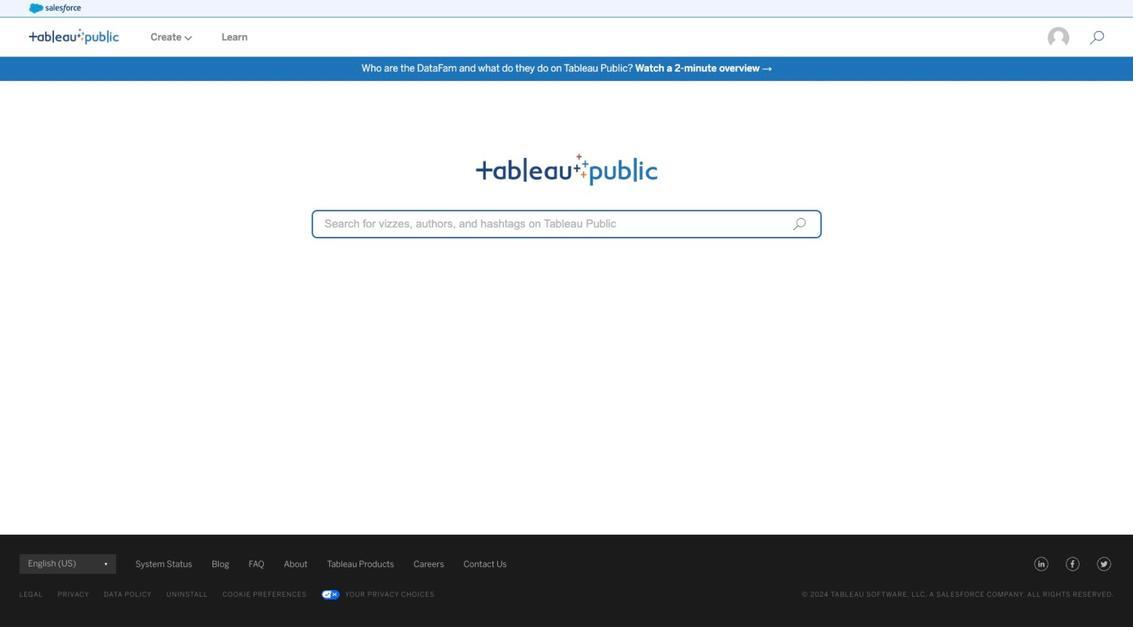 Task type: describe. For each thing, give the bounding box(es) containing it.
search image
[[793, 217, 807, 231]]

gary.orlando image
[[1048, 26, 1071, 49]]

Search input field
[[312, 210, 822, 238]]

go to search image
[[1076, 30, 1120, 45]]



Task type: vqa. For each thing, say whether or not it's contained in the screenshot.
Create dropdown button
no



Task type: locate. For each thing, give the bounding box(es) containing it.
create image
[[182, 36, 193, 41]]

selected language element
[[28, 554, 108, 574]]

salesforce logo image
[[29, 4, 81, 13]]

logo image
[[29, 29, 119, 44]]



